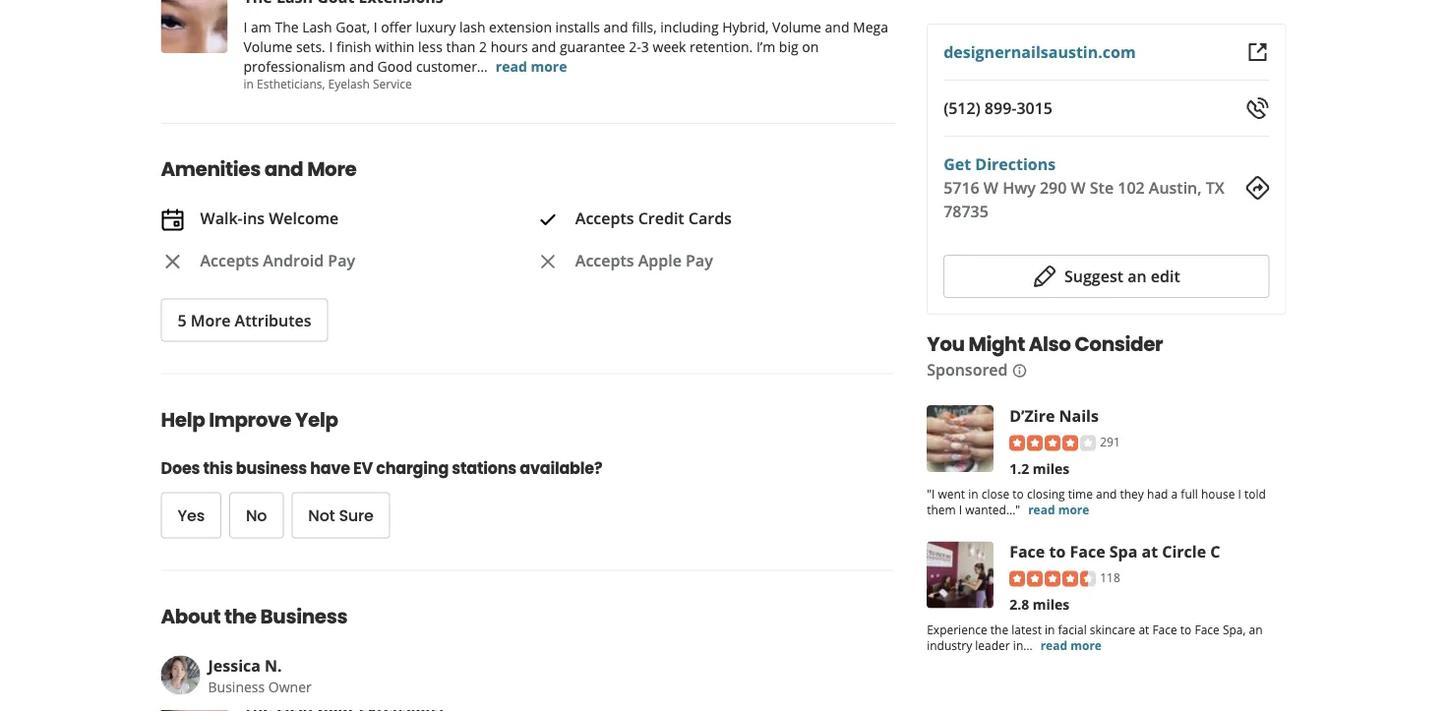 Task type: vqa. For each thing, say whether or not it's contained in the screenshot.
Project
no



Task type: describe. For each thing, give the bounding box(es) containing it.
not sure button
[[292, 493, 390, 539]]

including
[[661, 17, 719, 36]]

d'zire nails image
[[927, 405, 994, 472]]

in…
[[1013, 638, 1033, 654]]

ev
[[353, 458, 373, 480]]

24 external link v2 image
[[1246, 40, 1270, 64]]

face to face spa at circle c image
[[927, 541, 994, 608]]

at inside experience the latest in facial skincare at face to face spa, an industry leader in…
[[1139, 622, 1150, 638]]

retention.
[[690, 37, 753, 56]]

"i went in close to closing time and they had a full house i told them i wanted…"
[[927, 486, 1266, 518]]

skincare
[[1090, 622, 1136, 638]]

suggest an edit button
[[944, 255, 1270, 298]]

i left offer
[[374, 17, 377, 36]]

n.
[[265, 655, 282, 676]]

read more link for face
[[1041, 638, 1102, 654]]

week
[[653, 37, 686, 56]]

on
[[802, 37, 819, 56]]

service
[[373, 75, 412, 91]]

24 directions v2 image
[[1246, 176, 1270, 200]]

0 vertical spatial read more
[[496, 56, 567, 75]]

1 vertical spatial volume
[[244, 37, 293, 56]]

within
[[375, 37, 415, 56]]

estheticians,
[[257, 75, 325, 91]]

less
[[418, 37, 443, 56]]

2.8 miles
[[1010, 595, 1070, 614]]

read for d'zire
[[1028, 502, 1055, 518]]

2 w from the left
[[1071, 177, 1086, 198]]

0 vertical spatial read
[[496, 56, 527, 75]]

told
[[1245, 486, 1266, 502]]

stations
[[452, 458, 517, 480]]

business for jessica  n. business owner
[[208, 678, 265, 697]]

face up 4.5 star rating 'image'
[[1010, 541, 1045, 562]]

android
[[263, 250, 324, 271]]

118
[[1100, 570, 1121, 586]]

sets.
[[296, 37, 326, 56]]

d'zire nails
[[1010, 405, 1099, 426]]

apple
[[638, 250, 682, 271]]

d'zire nails link
[[1010, 405, 1099, 426]]

i right sets.
[[329, 37, 333, 56]]

get
[[944, 154, 971, 175]]

also
[[1029, 331, 1071, 358]]

get directions link
[[944, 154, 1056, 175]]

c
[[1211, 541, 1221, 562]]

improve
[[209, 406, 291, 434]]

291
[[1100, 433, 1121, 450]]

0 vertical spatial volume
[[773, 17, 822, 36]]

does
[[161, 458, 200, 480]]

more inside dropdown button
[[191, 310, 231, 331]]

customer…
[[416, 56, 488, 75]]

owner
[[268, 678, 312, 697]]

sure
[[339, 505, 374, 527]]

does this business have ev charging stations available?
[[161, 458, 603, 480]]

the
[[275, 17, 299, 36]]

290
[[1040, 177, 1067, 198]]

nails
[[1059, 405, 1099, 426]]

24 close v2 image for accepts android pay
[[161, 250, 185, 274]]

78735
[[944, 201, 989, 222]]

the lash goat extensions image
[[161, 0, 228, 53]]

about the business
[[161, 603, 348, 630]]

consider
[[1075, 331, 1163, 358]]

4 star rating image
[[1010, 435, 1096, 451]]

spa,
[[1223, 622, 1246, 638]]

in inside experience the latest in facial skincare at face to face spa, an industry leader in…
[[1045, 622, 1055, 638]]

and down extension
[[532, 37, 556, 56]]

a
[[1172, 486, 1178, 502]]

5
[[178, 310, 187, 331]]

"i
[[927, 486, 935, 502]]

wanted…"
[[966, 502, 1021, 518]]

lash
[[459, 17, 486, 36]]

to inside experience the latest in facial skincare at face to face spa, an industry leader in…
[[1181, 622, 1192, 638]]

attributes
[[235, 310, 311, 331]]

help improve yelp
[[161, 406, 338, 434]]

yelp
[[295, 406, 338, 434]]

the for latest
[[991, 622, 1009, 638]]

3
[[641, 37, 649, 56]]

miles for d'zire
[[1033, 459, 1070, 478]]

read more for face
[[1041, 638, 1102, 654]]

in estheticians, eyelash service
[[244, 75, 412, 91]]

welcome
[[269, 208, 339, 229]]

directions
[[975, 154, 1056, 175]]

24 phone v2 image
[[1246, 96, 1270, 120]]

5 more attributes button
[[161, 299, 328, 342]]

face right skincare
[[1153, 622, 1178, 638]]

goat,
[[336, 17, 370, 36]]

24 reservation v2 image
[[161, 208, 185, 232]]

accepts apple pay
[[575, 250, 713, 271]]

experience the latest in facial skincare at face to face spa, an industry leader in…
[[927, 622, 1263, 654]]

business
[[236, 458, 307, 480]]

no
[[246, 505, 267, 527]]

the for business
[[224, 603, 257, 630]]

face to face spa at circle c
[[1010, 541, 1221, 562]]

(512) 899-3015
[[944, 97, 1053, 119]]

house
[[1201, 486, 1235, 502]]

leader
[[975, 638, 1010, 654]]

hwy
[[1003, 177, 1036, 198]]

suggest an edit
[[1065, 266, 1181, 287]]

and down finish
[[349, 56, 374, 75]]

mega
[[853, 17, 889, 36]]

an inside experience the latest in facial skincare at face to face spa, an industry leader in…
[[1249, 622, 1263, 638]]

business for about the business
[[260, 603, 348, 630]]

3015
[[1017, 97, 1053, 119]]

accepts for accepts android pay
[[200, 250, 259, 271]]

in inside "i went in close to closing time and they had a full house i told them i wanted…"
[[968, 486, 979, 502]]

finish
[[337, 37, 372, 56]]

amenities and more
[[161, 155, 357, 183]]

read more for d'zire
[[1028, 502, 1090, 518]]

read more link for d'zire
[[1028, 502, 1090, 518]]

face left spa, at the right bottom of page
[[1195, 622, 1220, 638]]

face up 118 on the bottom
[[1070, 541, 1106, 562]]



Task type: locate. For each thing, give the bounding box(es) containing it.
1 horizontal spatial 24 close v2 image
[[536, 250, 560, 274]]

read more link right in…
[[1041, 638, 1102, 654]]

amenities and more element
[[129, 123, 911, 342]]

24 close v2 image down 24 checkmark v2 'icon' at left top
[[536, 250, 560, 274]]

an left the edit
[[1128, 266, 1147, 287]]

sponsored
[[927, 359, 1008, 380]]

2 vertical spatial read more
[[1041, 638, 1102, 654]]

the up jessica
[[224, 603, 257, 630]]

more up welcome
[[307, 155, 357, 183]]

available?
[[520, 458, 603, 480]]

0 horizontal spatial pay
[[328, 250, 355, 271]]

in
[[244, 75, 254, 91], [968, 486, 979, 502], [1045, 622, 1055, 638]]

and
[[604, 17, 628, 36], [825, 17, 850, 36], [532, 37, 556, 56], [349, 56, 374, 75], [265, 155, 303, 183], [1096, 486, 1117, 502]]

pay right android
[[328, 250, 355, 271]]

at
[[1142, 541, 1158, 562], [1139, 622, 1150, 638]]

they
[[1120, 486, 1144, 502]]

1 horizontal spatial more
[[307, 155, 357, 183]]

24 pencil v2 image
[[1033, 265, 1057, 288]]

1 vertical spatial to
[[1049, 541, 1066, 562]]

1 horizontal spatial pay
[[686, 250, 713, 271]]

2 horizontal spatial to
[[1181, 622, 1192, 638]]

an inside button
[[1128, 266, 1147, 287]]

1 vertical spatial at
[[1139, 622, 1150, 638]]

1 vertical spatial an
[[1249, 622, 1263, 638]]

more right 5
[[191, 310, 231, 331]]

1 24 close v2 image from the left
[[161, 250, 185, 274]]

2 vertical spatial read more link
[[1041, 638, 1102, 654]]

eyelash
[[328, 75, 370, 91]]

full
[[1181, 486, 1198, 502]]

pay for accepts apple pay
[[686, 250, 713, 271]]

them
[[927, 502, 956, 518]]

accepts left credit
[[575, 208, 634, 229]]

group inside help improve yelp element
[[161, 493, 756, 539]]

you might also consider
[[927, 331, 1163, 358]]

read more link down hours
[[496, 56, 567, 75]]

not
[[308, 505, 335, 527]]

0 vertical spatial to
[[1013, 486, 1024, 502]]

austin,
[[1149, 177, 1202, 198]]

accepts for accepts apple pay
[[575, 250, 634, 271]]

installs
[[556, 17, 600, 36]]

more down guarantee
[[531, 56, 567, 75]]

more
[[531, 56, 567, 75], [1058, 502, 1090, 518], [1071, 638, 1102, 654]]

no button
[[229, 493, 284, 539]]

group containing yes
[[161, 493, 756, 539]]

miles down 4.5 star rating 'image'
[[1033, 595, 1070, 614]]

2 vertical spatial more
[[1071, 638, 1102, 654]]

2-
[[629, 37, 641, 56]]

4.5 star rating image
[[1010, 571, 1096, 587]]

this
[[203, 458, 233, 480]]

2 vertical spatial to
[[1181, 622, 1192, 638]]

1 vertical spatial read more link
[[1028, 502, 1090, 518]]

am
[[251, 17, 271, 36]]

(512)
[[944, 97, 981, 119]]

24 close v2 image
[[161, 250, 185, 274], [536, 250, 560, 274]]

0 vertical spatial at
[[1142, 541, 1158, 562]]

to right close
[[1013, 486, 1024, 502]]

i left told
[[1238, 486, 1242, 502]]

business down jessica
[[208, 678, 265, 697]]

read more down hours
[[496, 56, 567, 75]]

miles
[[1033, 459, 1070, 478], [1033, 595, 1070, 614]]

and left fills,
[[604, 17, 628, 36]]

closing
[[1027, 486, 1065, 502]]

volume up "big"
[[773, 17, 822, 36]]

i'm
[[757, 37, 776, 56]]

2
[[479, 37, 487, 56]]

accepts left apple
[[575, 250, 634, 271]]

more for d'zire
[[1058, 502, 1090, 518]]

102
[[1118, 177, 1145, 198]]

16 info v2 image
[[1012, 363, 1028, 379]]

pay for accepts android pay
[[328, 250, 355, 271]]

1 miles from the top
[[1033, 459, 1070, 478]]

miles down 4 star rating 'image'
[[1033, 459, 1070, 478]]

facial
[[1058, 622, 1087, 638]]

time
[[1068, 486, 1093, 502]]

business inside jessica  n. business owner
[[208, 678, 265, 697]]

i left am
[[244, 17, 247, 36]]

might
[[969, 331, 1025, 358]]

i
[[244, 17, 247, 36], [374, 17, 377, 36], [329, 37, 333, 56], [1238, 486, 1242, 502], [959, 502, 962, 518]]

1 vertical spatial read more
[[1028, 502, 1090, 518]]

0 vertical spatial business
[[260, 603, 348, 630]]

experience
[[927, 622, 988, 638]]

cards
[[689, 208, 732, 229]]

more right latest
[[1071, 638, 1102, 654]]

1.2
[[1010, 459, 1029, 478]]

more for face
[[1071, 638, 1102, 654]]

0 horizontal spatial in
[[244, 75, 254, 91]]

volume down am
[[244, 37, 293, 56]]

professionalism
[[244, 56, 346, 75]]

0 horizontal spatial an
[[1128, 266, 1147, 287]]

get directions 5716 w hwy 290 w ste 102 austin, tx 78735
[[944, 154, 1225, 222]]

1 pay from the left
[[328, 250, 355, 271]]

0 vertical spatial more
[[531, 56, 567, 75]]

read down hours
[[496, 56, 527, 75]]

hybrid,
[[722, 17, 769, 36]]

2 horizontal spatial in
[[1045, 622, 1055, 638]]

2 vertical spatial read
[[1041, 638, 1068, 654]]

jessica  n. business owner
[[208, 655, 312, 697]]

2.8
[[1010, 595, 1029, 614]]

have
[[310, 458, 350, 480]]

1 vertical spatial in
[[968, 486, 979, 502]]

business
[[260, 603, 348, 630], [208, 678, 265, 697]]

about the business element
[[129, 570, 903, 711]]

and left "mega"
[[825, 17, 850, 36]]

more
[[307, 155, 357, 183], [191, 310, 231, 331]]

credit
[[638, 208, 685, 229]]

2 24 close v2 image from the left
[[536, 250, 560, 274]]

1 vertical spatial more
[[1058, 502, 1090, 518]]

0 vertical spatial miles
[[1033, 459, 1070, 478]]

volume
[[773, 17, 822, 36], [244, 37, 293, 56]]

read right in…
[[1041, 638, 1068, 654]]

0 vertical spatial an
[[1128, 266, 1147, 287]]

in right 'went'
[[968, 486, 979, 502]]

at right spa
[[1142, 541, 1158, 562]]

and up walk-ins welcome
[[265, 155, 303, 183]]

0 horizontal spatial volume
[[244, 37, 293, 56]]

the left latest
[[991, 622, 1009, 638]]

to left spa, at the right bottom of page
[[1181, 622, 1192, 638]]

suggest
[[1065, 266, 1124, 287]]

1 horizontal spatial an
[[1249, 622, 1263, 638]]

edit
[[1151, 266, 1181, 287]]

and left they
[[1096, 486, 1117, 502]]

the inside experience the latest in facial skincare at face to face spa, an industry leader in…
[[991, 622, 1009, 638]]

accepts for accepts credit cards
[[575, 208, 634, 229]]

lash
[[302, 17, 332, 36]]

24 close v2 image for accepts apple pay
[[536, 250, 560, 274]]

5716
[[944, 177, 980, 198]]

read more down the 1.2 miles
[[1028, 502, 1090, 518]]

1 vertical spatial more
[[191, 310, 231, 331]]

read more right in…
[[1041, 638, 1102, 654]]

2 miles from the top
[[1033, 595, 1070, 614]]

photo of jessica  n. image
[[161, 656, 200, 695]]

d'zire
[[1010, 405, 1055, 426]]

1 horizontal spatial volume
[[773, 17, 822, 36]]

hours
[[491, 37, 528, 56]]

1 w from the left
[[984, 177, 999, 198]]

0 vertical spatial read more link
[[496, 56, 567, 75]]

read down the 1.2 miles
[[1028, 502, 1055, 518]]

and inside "i went in close to closing time and they had a full house i told them i wanted…"
[[1096, 486, 1117, 502]]

accepts down "walk-"
[[200, 250, 259, 271]]

0 vertical spatial in
[[244, 75, 254, 91]]

1 horizontal spatial in
[[968, 486, 979, 502]]

circle
[[1162, 541, 1207, 562]]

offer
[[381, 17, 412, 36]]

2 vertical spatial in
[[1045, 622, 1055, 638]]

w down get directions link
[[984, 177, 999, 198]]

help
[[161, 406, 205, 434]]

business up the n.
[[260, 603, 348, 630]]

read for face
[[1041, 638, 1068, 654]]

yes button
[[161, 493, 221, 539]]

1 vertical spatial miles
[[1033, 595, 1070, 614]]

an right spa, at the right bottom of page
[[1249, 622, 1263, 638]]

0 horizontal spatial more
[[191, 310, 231, 331]]

read more link down the 1.2 miles
[[1028, 502, 1090, 518]]

1 vertical spatial read
[[1028, 502, 1055, 518]]

pay
[[328, 250, 355, 271], [686, 250, 713, 271]]

0 horizontal spatial to
[[1013, 486, 1024, 502]]

than
[[446, 37, 476, 56]]

ste
[[1090, 177, 1114, 198]]

designernailsaustin.com
[[944, 41, 1136, 62]]

pay right apple
[[686, 250, 713, 271]]

in left estheticians, at left top
[[244, 75, 254, 91]]

spa
[[1110, 541, 1138, 562]]

24 close v2 image down 24 reservation v2 image
[[161, 250, 185, 274]]

to
[[1013, 486, 1024, 502], [1049, 541, 1066, 562], [1181, 622, 1192, 638]]

close
[[982, 486, 1010, 502]]

to inside "i went in close to closing time and they had a full house i told them i wanted…"
[[1013, 486, 1024, 502]]

0 horizontal spatial w
[[984, 177, 999, 198]]

designernailsaustin.com link
[[944, 41, 1136, 62]]

fills,
[[632, 17, 657, 36]]

more down the 1.2 miles
[[1058, 502, 1090, 518]]

0 horizontal spatial the
[[224, 603, 257, 630]]

1 horizontal spatial w
[[1071, 177, 1086, 198]]

w left ste on the top of page
[[1071, 177, 1086, 198]]

1.2 miles
[[1010, 459, 1070, 478]]

5 more attributes
[[178, 310, 311, 331]]

24 checkmark v2 image
[[536, 208, 560, 232]]

help improve yelp element
[[129, 374, 896, 539]]

industry
[[927, 638, 972, 654]]

1 horizontal spatial to
[[1049, 541, 1066, 562]]

amenities
[[161, 155, 261, 183]]

1 horizontal spatial the
[[991, 622, 1009, 638]]

and inside amenities and more element
[[265, 155, 303, 183]]

i am the lash goat, i offer luxury lash extension installs and fills, including hybrid, volume and mega volume sets. i finish within less than 2 hours and guarantee 2-3 week retention. i'm big on professionalism and good customer…
[[244, 17, 889, 75]]

1 vertical spatial business
[[208, 678, 265, 697]]

miles for face
[[1033, 595, 1070, 614]]

ins
[[243, 208, 265, 229]]

2 pay from the left
[[686, 250, 713, 271]]

group
[[161, 493, 756, 539]]

in left facial
[[1045, 622, 1055, 638]]

0 vertical spatial more
[[307, 155, 357, 183]]

0 horizontal spatial 24 close v2 image
[[161, 250, 185, 274]]

i right them
[[959, 502, 962, 518]]

to up 4.5 star rating 'image'
[[1049, 541, 1066, 562]]

went
[[938, 486, 965, 502]]

walk-ins welcome
[[200, 208, 339, 229]]

face to face spa at circle c link
[[1010, 541, 1221, 562]]

walk-
[[200, 208, 243, 229]]

read
[[496, 56, 527, 75], [1028, 502, 1055, 518], [1041, 638, 1068, 654]]

at right skincare
[[1139, 622, 1150, 638]]



